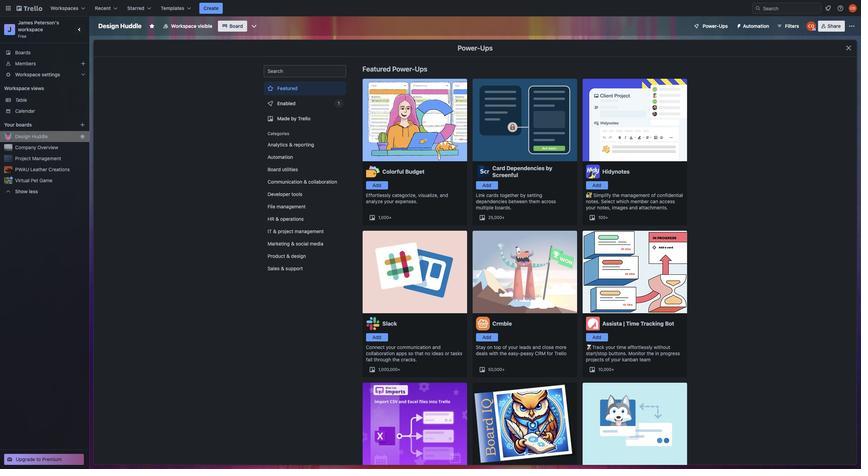 Task type: describe. For each thing, give the bounding box(es) containing it.
add button for card dependencies by screenful
[[476, 181, 498, 190]]

your inside effortlessly categorize, visualize, and analyze your expenses.
[[384, 198, 394, 204]]

the inside 'connect your communication and collaboration apps so that no ideas or tasks fall through the cracks.'
[[393, 357, 400, 363]]

top
[[494, 344, 502, 350]]

filters button
[[775, 21, 802, 32]]

1 vertical spatial power-ups
[[458, 44, 493, 52]]

Search field
[[753, 3, 822, 14]]

and inside 'connect your communication and collaboration apps so that no ideas or tasks fall through the cracks.'
[[433, 344, 441, 350]]

upgrade to premium
[[16, 456, 62, 462]]

table link
[[15, 97, 85, 104]]

pet
[[31, 177, 38, 183]]

free
[[18, 34, 26, 39]]

the inside ⌛track your time effortlessly without start/stop buttons.  monitor the in progress projects of your kanban team
[[647, 350, 654, 356]]

board utilities
[[268, 166, 298, 172]]

of inside stay on top of your leads and close more deals with the easy-peasy crm for trello
[[503, 344, 507, 350]]

the inside 🔐 simplify the management of confidential notes. select which member can access your notes, images and attachments.
[[613, 192, 620, 198]]

filters
[[786, 23, 800, 29]]

huddle inside board name text field
[[120, 22, 142, 30]]

tracking
[[641, 321, 664, 327]]

add button for crmble
[[476, 333, 498, 342]]

your up 'buttons.'
[[606, 344, 616, 350]]

colorful budget
[[383, 169, 425, 175]]

workspace settings button
[[0, 69, 89, 80]]

and inside 🔐 simplify the management of confidential notes. select which member can access your notes, images and attachments.
[[630, 205, 638, 211]]

workspace visible button
[[159, 21, 217, 32]]

fall
[[366, 357, 373, 363]]

across
[[542, 198, 556, 204]]

workspace for workspace settings
[[15, 72, 40, 77]]

add button for colorful budget
[[366, 181, 388, 190]]

board for board utilities
[[268, 166, 281, 172]]

boards link
[[0, 47, 89, 58]]

visible
[[198, 23, 212, 29]]

analytics & reporting
[[268, 142, 314, 148]]

board utilities link
[[264, 164, 346, 175]]

1 vertical spatial power-
[[458, 44, 481, 52]]

50,000
[[489, 367, 502, 372]]

& for sales
[[281, 266, 284, 271]]

by inside 'link'
[[291, 116, 297, 121]]

apps
[[396, 350, 407, 356]]

easy-
[[508, 350, 521, 356]]

1 vertical spatial management
[[277, 204, 306, 209]]

+ for crmble
[[502, 367, 505, 372]]

kanban
[[623, 357, 639, 363]]

peterson's
[[34, 20, 59, 25]]

overview
[[37, 144, 58, 150]]

+ for hidynotes
[[606, 215, 608, 220]]

file
[[268, 204, 275, 209]]

communication & collaboration link
[[264, 176, 346, 187]]

multiple
[[476, 205, 494, 211]]

trello inside made by trello 'link'
[[298, 116, 311, 121]]

them
[[529, 198, 540, 204]]

workspace settings
[[15, 72, 60, 77]]

sales & support link
[[264, 263, 346, 274]]

power-ups inside button
[[703, 23, 728, 29]]

add for colorful budget
[[373, 182, 382, 188]]

bot
[[666, 321, 675, 327]]

marketing & social media link
[[264, 238, 346, 249]]

1 vertical spatial huddle
[[32, 133, 48, 139]]

company overview link
[[15, 144, 85, 151]]

upgrade
[[16, 456, 35, 462]]

of inside ⌛track your time effortlessly without start/stop buttons.  monitor the in progress projects of your kanban team
[[606, 357, 610, 363]]

share button
[[819, 21, 845, 32]]

templates button
[[157, 3, 195, 14]]

show
[[15, 188, 28, 194]]

collaboration inside 'connect your communication and collaboration apps so that no ideas or tasks fall through the cracks.'
[[366, 350, 395, 356]]

less
[[29, 188, 38, 194]]

settings
[[42, 72, 60, 77]]

1,000,000
[[379, 367, 398, 372]]

james peterson's workspace free
[[18, 20, 60, 39]]

communication
[[397, 344, 431, 350]]

through
[[374, 357, 391, 363]]

your inside stay on top of your leads and close more deals with the easy-peasy crm for trello
[[509, 344, 518, 350]]

dependencies
[[507, 165, 545, 171]]

product
[[268, 253, 285, 259]]

card dependencies by screenful
[[493, 165, 553, 178]]

0 horizontal spatial collaboration
[[309, 179, 337, 185]]

virtual pet game
[[15, 177, 52, 183]]

& for analytics
[[289, 142, 293, 148]]

0 notifications image
[[824, 4, 833, 12]]

management for project
[[295, 228, 324, 234]]

add for slack
[[373, 334, 382, 340]]

+ for slack
[[398, 367, 401, 372]]

deals
[[476, 350, 488, 356]]

that
[[415, 350, 424, 356]]

marketing
[[268, 241, 290, 247]]

leads
[[520, 344, 532, 350]]

stay on top of your leads and close more deals with the easy-peasy crm for trello
[[476, 344, 567, 356]]

1 vertical spatial design
[[15, 133, 31, 139]]

featured for featured power-ups
[[363, 65, 391, 73]]

1,000,000 +
[[379, 367, 401, 372]]

boards
[[16, 122, 32, 128]]

add button for hidynotes
[[586, 181, 608, 190]]

star or unstar board image
[[149, 23, 155, 29]]

🔐
[[586, 192, 592, 198]]

stay
[[476, 344, 486, 350]]

by inside card dependencies by screenful
[[546, 165, 553, 171]]

starred
[[127, 5, 144, 11]]

add button for slack
[[366, 333, 388, 342]]

pwau
[[15, 166, 29, 172]]

1 vertical spatial ups
[[481, 44, 493, 52]]

power-ups button
[[689, 21, 732, 32]]

1 horizontal spatial christina overa (christinaovera) image
[[849, 4, 858, 12]]

categorize,
[[392, 192, 417, 198]]

virtual pet game link
[[15, 177, 85, 184]]

budget
[[405, 169, 425, 175]]

company
[[15, 144, 36, 150]]

communication & collaboration
[[268, 179, 337, 185]]

your boards with 5 items element
[[4, 121, 69, 129]]

calendar
[[15, 108, 35, 114]]

setting
[[527, 192, 543, 198]]

boards
[[15, 50, 31, 55]]

effortlessly categorize, visualize, and analyze your expenses.
[[366, 192, 448, 204]]

& for it
[[273, 228, 277, 234]]

starred icon image
[[80, 134, 85, 139]]

+ for colorful budget
[[389, 215, 392, 220]]

add for hidynotes
[[593, 182, 602, 188]]

show menu image
[[849, 23, 856, 30]]

attachments.
[[639, 205, 668, 211]]

developer
[[268, 191, 290, 197]]

back to home image
[[17, 3, 42, 14]]

automation inside automation link
[[268, 154, 293, 160]]

+ for card dependencies by screenful
[[502, 215, 505, 220]]

operations
[[280, 216, 304, 222]]

2 vertical spatial power-
[[392, 65, 415, 73]]

workspace views
[[4, 85, 44, 91]]

file management link
[[264, 201, 346, 212]]

1,000 +
[[379, 215, 392, 220]]

create
[[204, 5, 219, 11]]

colorful
[[383, 169, 404, 175]]

buttons.
[[609, 350, 627, 356]]

enabled
[[277, 100, 296, 106]]

of inside 🔐 simplify the management of confidential notes. select which member can access your notes, images and attachments.
[[652, 192, 656, 198]]

between
[[509, 198, 528, 204]]

your inside 'connect your communication and collaboration apps so that no ideas or tasks fall through the cracks.'
[[386, 344, 396, 350]]

dependencies
[[476, 198, 507, 204]]

workspace navigation collapse icon image
[[75, 25, 85, 34]]

it
[[268, 228, 272, 234]]

100 +
[[599, 215, 608, 220]]

design huddle inside board name text field
[[98, 22, 142, 30]]

sales & support
[[268, 266, 303, 271]]

without
[[654, 344, 671, 350]]

hr & operations link
[[264, 214, 346, 225]]

categories
[[268, 131, 289, 136]]

workspace
[[18, 26, 43, 32]]

customize views image
[[251, 23, 258, 30]]

effortlessly
[[366, 192, 391, 198]]

table
[[15, 97, 27, 103]]

board for board
[[230, 23, 243, 29]]



Task type: locate. For each thing, give the bounding box(es) containing it.
support
[[286, 266, 303, 271]]

analytics & reporting link
[[264, 139, 346, 150]]

add button up on
[[476, 333, 498, 342]]

by
[[291, 116, 297, 121], [546, 165, 553, 171], [521, 192, 526, 198]]

add up on
[[483, 334, 492, 340]]

25,000 +
[[489, 215, 505, 220]]

workspace for workspace views
[[4, 85, 30, 91]]

christina overa (christinaovera) image
[[849, 4, 858, 12], [807, 21, 816, 31]]

so
[[408, 350, 414, 356]]

sales
[[268, 266, 280, 271]]

huddle down starred
[[120, 22, 142, 30]]

add up effortlessly
[[373, 182, 382, 188]]

Board name text field
[[95, 21, 145, 32]]

your
[[4, 122, 15, 128]]

of right top
[[503, 344, 507, 350]]

1 vertical spatial of
[[503, 344, 507, 350]]

your up easy-
[[509, 344, 518, 350]]

ups inside button
[[719, 23, 728, 29]]

by right made
[[291, 116, 297, 121]]

hr
[[268, 216, 274, 222]]

of up 10,000 +
[[606, 357, 610, 363]]

add button up ⌛track
[[586, 333, 608, 342]]

1 vertical spatial trello
[[555, 350, 567, 356]]

Search text field
[[264, 65, 346, 77]]

your inside 🔐 simplify the management of confidential notes. select which member can access your notes, images and attachments.
[[586, 205, 596, 211]]

to
[[36, 456, 41, 462]]

in
[[656, 350, 660, 356]]

and right visualize,
[[440, 192, 448, 198]]

collaboration up through at bottom
[[366, 350, 395, 356]]

by up between
[[521, 192, 526, 198]]

your down the notes.
[[586, 205, 596, 211]]

add up ⌛track
[[593, 334, 602, 340]]

sm image
[[734, 21, 743, 30]]

add up connect
[[373, 334, 382, 340]]

trello down more
[[555, 350, 567, 356]]

1 horizontal spatial collaboration
[[366, 350, 395, 356]]

0 vertical spatial board
[[230, 23, 243, 29]]

crm
[[535, 350, 546, 356]]

0 vertical spatial management
[[621, 192, 650, 198]]

pwau leather creations link
[[15, 166, 85, 173]]

0 horizontal spatial design
[[15, 133, 31, 139]]

board left the utilities
[[268, 166, 281, 172]]

management for the
[[621, 192, 650, 198]]

add button up cards
[[476, 181, 498, 190]]

0 vertical spatial by
[[291, 116, 297, 121]]

1 horizontal spatial of
[[606, 357, 610, 363]]

notes.
[[586, 198, 600, 204]]

the down apps
[[393, 357, 400, 363]]

made by trello
[[277, 116, 311, 121]]

members link
[[0, 58, 89, 69]]

analyze
[[366, 198, 383, 204]]

by inside link cards together by setting dependencies between them across multiple boards.
[[521, 192, 526, 198]]

design huddle down recent dropdown button
[[98, 22, 142, 30]]

design huddle link
[[15, 133, 77, 140]]

link
[[476, 192, 485, 198]]

access
[[660, 198, 675, 204]]

2 vertical spatial by
[[521, 192, 526, 198]]

media
[[310, 241, 324, 247]]

& for communication
[[304, 179, 307, 185]]

0 horizontal spatial trello
[[298, 116, 311, 121]]

projects
[[586, 357, 604, 363]]

1 horizontal spatial by
[[521, 192, 526, 198]]

project
[[15, 155, 31, 161]]

made
[[277, 116, 290, 121]]

workspace inside dropdown button
[[15, 72, 40, 77]]

design inside board name text field
[[98, 22, 119, 30]]

automation button
[[734, 21, 774, 32]]

2 vertical spatial management
[[295, 228, 324, 234]]

2 horizontal spatial power-
[[703, 23, 719, 29]]

1 horizontal spatial ups
[[481, 44, 493, 52]]

0 vertical spatial collaboration
[[309, 179, 337, 185]]

effortlessly
[[628, 344, 653, 350]]

0 vertical spatial trello
[[298, 116, 311, 121]]

your down effortlessly
[[384, 198, 394, 204]]

on
[[487, 344, 493, 350]]

& down the board utilities link
[[304, 179, 307, 185]]

& right hr
[[276, 216, 279, 222]]

management up operations
[[277, 204, 306, 209]]

0 vertical spatial christina overa (christinaovera) image
[[849, 4, 858, 12]]

0 horizontal spatial by
[[291, 116, 297, 121]]

design
[[291, 253, 306, 259]]

1 vertical spatial automation
[[268, 154, 293, 160]]

cracks.
[[401, 357, 417, 363]]

and up crm
[[533, 344, 541, 350]]

& right sales
[[281, 266, 284, 271]]

1 horizontal spatial design
[[98, 22, 119, 30]]

workspace for workspace visible
[[171, 23, 197, 29]]

0 horizontal spatial christina overa (christinaovera) image
[[807, 21, 816, 31]]

2 vertical spatial of
[[606, 357, 610, 363]]

1 vertical spatial board
[[268, 166, 281, 172]]

board left "customize views" image
[[230, 23, 243, 29]]

2 horizontal spatial by
[[546, 165, 553, 171]]

the down top
[[500, 350, 507, 356]]

management up member
[[621, 192, 650, 198]]

add button up connect
[[366, 333, 388, 342]]

featured link
[[264, 82, 346, 95]]

automation inside automation "button"
[[743, 23, 770, 29]]

1 horizontal spatial board
[[268, 166, 281, 172]]

and inside stay on top of your leads and close more deals with the easy-peasy crm for trello
[[533, 344, 541, 350]]

0 horizontal spatial of
[[503, 344, 507, 350]]

cards
[[487, 192, 499, 198]]

project management link
[[15, 155, 85, 162]]

creations
[[49, 166, 70, 172]]

no
[[425, 350, 431, 356]]

this member is an admin of this board. image
[[813, 28, 816, 31]]

boards.
[[495, 205, 512, 211]]

1 vertical spatial workspace
[[15, 72, 40, 77]]

1 horizontal spatial trello
[[555, 350, 567, 356]]

& right analytics
[[289, 142, 293, 148]]

1 horizontal spatial automation
[[743, 23, 770, 29]]

management inside 🔐 simplify the management of confidential notes. select which member can access your notes, images and attachments.
[[621, 192, 650, 198]]

primary element
[[0, 0, 862, 17]]

add button up simplify on the top of page
[[586, 181, 608, 190]]

recent button
[[91, 3, 122, 14]]

expenses.
[[395, 198, 418, 204]]

0 vertical spatial huddle
[[120, 22, 142, 30]]

management down hr & operations link
[[295, 228, 324, 234]]

add board image
[[80, 122, 85, 128]]

connect your communication and collaboration apps so that no ideas or tasks fall through the cracks.
[[366, 344, 463, 363]]

by right dependencies
[[546, 165, 553, 171]]

2 vertical spatial ups
[[415, 65, 428, 73]]

assista | time tracking bot
[[603, 321, 675, 327]]

automation link
[[264, 152, 346, 163]]

workspace inside 'button'
[[171, 23, 197, 29]]

0 vertical spatial design
[[98, 22, 119, 30]]

workspace down members
[[15, 72, 40, 77]]

+ for assista | time tracking bot
[[612, 367, 614, 372]]

link cards together by setting dependencies between them across multiple boards.
[[476, 192, 556, 211]]

christina overa (christinaovera) image right filters
[[807, 21, 816, 31]]

or
[[445, 350, 450, 356]]

open information menu image
[[838, 5, 844, 12]]

1 horizontal spatial huddle
[[120, 22, 142, 30]]

& for product
[[287, 253, 290, 259]]

2 horizontal spatial of
[[652, 192, 656, 198]]

power- inside button
[[703, 23, 719, 29]]

recent
[[95, 5, 111, 11]]

product & design
[[268, 253, 306, 259]]

with
[[489, 350, 499, 356]]

add up simplify on the top of page
[[593, 182, 602, 188]]

company overview
[[15, 144, 58, 150]]

1 vertical spatial christina overa (christinaovera) image
[[807, 21, 816, 31]]

trello inside stay on top of your leads and close more deals with the easy-peasy crm for trello
[[555, 350, 567, 356]]

0 horizontal spatial huddle
[[32, 133, 48, 139]]

0 horizontal spatial ups
[[415, 65, 428, 73]]

0 vertical spatial power-ups
[[703, 23, 728, 29]]

start/stop
[[586, 350, 608, 356]]

developer tools
[[268, 191, 303, 197]]

0 vertical spatial of
[[652, 192, 656, 198]]

add for crmble
[[483, 334, 492, 340]]

product & design link
[[264, 251, 346, 262]]

automation up board utilities
[[268, 154, 293, 160]]

add button up effortlessly
[[366, 181, 388, 190]]

confidential
[[657, 192, 683, 198]]

and down member
[[630, 205, 638, 211]]

huddle up company overview
[[32, 133, 48, 139]]

leather
[[30, 166, 47, 172]]

the inside stay on top of your leads and close more deals with the easy-peasy crm for trello
[[500, 350, 507, 356]]

1 horizontal spatial design huddle
[[98, 22, 142, 30]]

1 horizontal spatial power-
[[458, 44, 481, 52]]

0 vertical spatial power-
[[703, 23, 719, 29]]

for
[[547, 350, 553, 356]]

it & project management link
[[264, 226, 346, 237]]

1 vertical spatial featured
[[277, 85, 298, 91]]

⌛track your time effortlessly without start/stop buttons.  monitor the in progress projects of your kanban team
[[586, 344, 680, 363]]

add button for assista | time tracking bot
[[586, 333, 608, 342]]

workspace down templates popup button
[[171, 23, 197, 29]]

automation
[[743, 23, 770, 29], [268, 154, 293, 160]]

christina overa (christinaovera) image right open information menu icon
[[849, 4, 858, 12]]

& for marketing
[[291, 241, 295, 247]]

0 horizontal spatial automation
[[268, 154, 293, 160]]

2 vertical spatial workspace
[[4, 85, 30, 91]]

made by trello link
[[264, 112, 346, 126]]

10,000
[[599, 367, 612, 372]]

design up company
[[15, 133, 31, 139]]

& left social
[[291, 241, 295, 247]]

10,000 +
[[599, 367, 614, 372]]

the left the "in"
[[647, 350, 654, 356]]

the up which
[[613, 192, 620, 198]]

0 horizontal spatial featured
[[277, 85, 298, 91]]

featured for featured
[[277, 85, 298, 91]]

of up can
[[652, 192, 656, 198]]

1 horizontal spatial featured
[[363, 65, 391, 73]]

add for card dependencies by screenful
[[483, 182, 492, 188]]

& inside "link"
[[281, 266, 284, 271]]

0 horizontal spatial power-ups
[[458, 44, 493, 52]]

calendar link
[[15, 108, 85, 115]]

0 vertical spatial featured
[[363, 65, 391, 73]]

and inside effortlessly categorize, visualize, and analyze your expenses.
[[440, 192, 448, 198]]

and up ideas
[[433, 344, 441, 350]]

0 vertical spatial workspace
[[171, 23, 197, 29]]

your down 'buttons.'
[[611, 357, 621, 363]]

card
[[493, 165, 506, 171]]

0 vertical spatial design huddle
[[98, 22, 142, 30]]

peasy
[[521, 350, 534, 356]]

game
[[39, 177, 52, 183]]

0 horizontal spatial board
[[230, 23, 243, 29]]

1 vertical spatial by
[[546, 165, 553, 171]]

workspaces button
[[46, 3, 89, 14]]

design huddle inside 'design huddle' link
[[15, 133, 48, 139]]

ups
[[719, 23, 728, 29], [481, 44, 493, 52], [415, 65, 428, 73]]

2 horizontal spatial ups
[[719, 23, 728, 29]]

0 horizontal spatial design huddle
[[15, 133, 48, 139]]

+
[[389, 215, 392, 220], [502, 215, 505, 220], [606, 215, 608, 220], [398, 367, 401, 372], [502, 367, 505, 372], [612, 367, 614, 372]]

design down recent dropdown button
[[98, 22, 119, 30]]

0 vertical spatial automation
[[743, 23, 770, 29]]

& for hr
[[276, 216, 279, 222]]

search image
[[756, 6, 761, 11]]

your up through at bottom
[[386, 344, 396, 350]]

collaboration down the board utilities link
[[309, 179, 337, 185]]

trello right made
[[298, 116, 311, 121]]

add up cards
[[483, 182, 492, 188]]

add for assista | time tracking bot
[[593, 334, 602, 340]]

1 horizontal spatial power-ups
[[703, 23, 728, 29]]

slack
[[383, 321, 397, 327]]

power-
[[703, 23, 719, 29], [458, 44, 481, 52], [392, 65, 415, 73]]

1 vertical spatial design huddle
[[15, 133, 48, 139]]

of
[[652, 192, 656, 198], [503, 344, 507, 350], [606, 357, 610, 363]]

huddle
[[120, 22, 142, 30], [32, 133, 48, 139]]

& left design
[[287, 253, 290, 259]]

design huddle up company overview
[[15, 133, 48, 139]]

share
[[828, 23, 841, 29]]

0 vertical spatial ups
[[719, 23, 728, 29]]

0 horizontal spatial power-
[[392, 65, 415, 73]]

automation down search 'icon'
[[743, 23, 770, 29]]

& right "it"
[[273, 228, 277, 234]]

1 vertical spatial collaboration
[[366, 350, 395, 356]]

workspace up table
[[4, 85, 30, 91]]

j
[[8, 25, 12, 33]]



Task type: vqa. For each thing, say whether or not it's contained in the screenshot.
Boards link
yes



